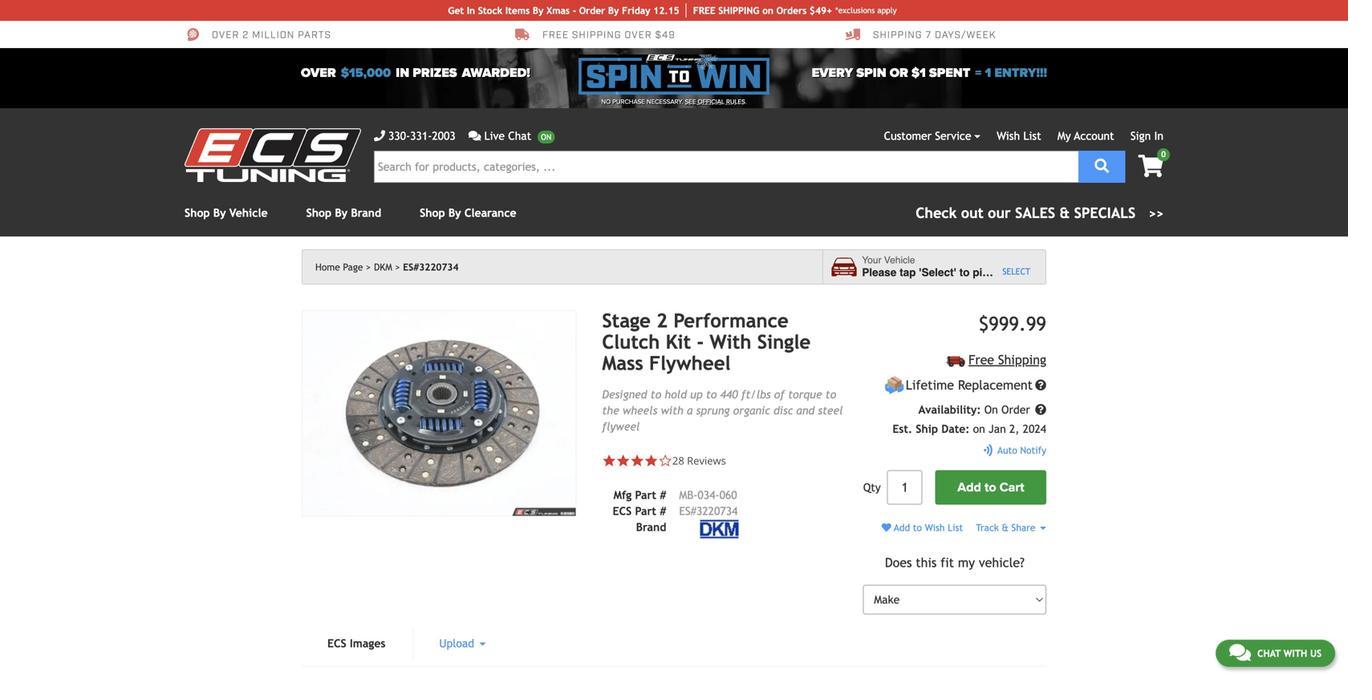 Task type: locate. For each thing, give the bounding box(es) containing it.
1 horizontal spatial shipping
[[998, 353, 1046, 367]]

wish list
[[997, 130, 1041, 142]]

& right track
[[1002, 522, 1009, 533]]

with
[[710, 331, 751, 353]]

in
[[467, 5, 475, 16], [1154, 130, 1164, 142]]

shipping 7 days/week link
[[846, 27, 996, 42]]

add left cart
[[957, 480, 981, 495]]

1 horizontal spatial comments image
[[1229, 643, 1251, 662]]

1 vertical spatial #
[[660, 505, 666, 518]]

service
[[935, 130, 971, 142]]

0 vertical spatial add
[[957, 480, 981, 495]]

0 vertical spatial 2
[[242, 29, 249, 42]]

by left clearance
[[448, 207, 461, 219]]

0 vertical spatial free
[[542, 29, 569, 42]]

1 horizontal spatial order
[[1001, 404, 1030, 417]]

0 vertical spatial brand
[[351, 207, 381, 219]]

xmas
[[546, 5, 570, 16]]

1 vertical spatial chat
[[1257, 648, 1281, 659]]

comments image for chat
[[1229, 643, 1251, 662]]

1 vertical spatial part
[[635, 505, 656, 518]]

on right the "ping"
[[762, 5, 774, 16]]

order up 2,
[[1001, 404, 1030, 417]]

1 horizontal spatial 2
[[656, 310, 668, 332]]

torque
[[788, 389, 822, 401]]

the
[[602, 405, 619, 417]]

0 horizontal spatial &
[[1002, 522, 1009, 533]]

in
[[396, 66, 409, 81]]

1 vertical spatial ecs
[[327, 637, 346, 650]]

1 vertical spatial add
[[894, 522, 910, 533]]

flyweel
[[602, 421, 640, 434]]

list left my
[[1023, 130, 1041, 142]]

wish up this
[[925, 522, 945, 533]]

add inside 'button'
[[957, 480, 981, 495]]

1 vertical spatial &
[[1002, 522, 1009, 533]]

free shipping over $49
[[542, 29, 675, 42]]

items
[[505, 5, 530, 16]]

shop for shop by clearance
[[420, 207, 445, 219]]

stock
[[478, 5, 502, 16]]

phone image
[[374, 130, 385, 142]]

1 vertical spatial in
[[1154, 130, 1164, 142]]

2 inside stage 2 performance clutch kit - with single mass flywheel
[[656, 310, 668, 332]]

2 right the stage
[[656, 310, 668, 332]]

with left us
[[1284, 648, 1307, 659]]

comments image
[[468, 130, 481, 142], [1229, 643, 1251, 662]]

0 horizontal spatial brand
[[351, 207, 381, 219]]

'select'
[[919, 266, 956, 279]]

0 vertical spatial chat
[[508, 130, 531, 142]]

1 shop from the left
[[185, 207, 210, 219]]

part right "mfg"
[[635, 489, 656, 502]]

0 vertical spatial &
[[1060, 205, 1070, 221]]

0 horizontal spatial on
[[762, 5, 774, 16]]

1 vertical spatial -
[[697, 331, 704, 353]]

0 horizontal spatial comments image
[[468, 130, 481, 142]]

chat left us
[[1257, 648, 1281, 659]]

1 vertical spatial list
[[948, 522, 963, 533]]

1 vertical spatial free
[[969, 353, 994, 367]]

1 star image from the left
[[616, 454, 630, 468]]

customer
[[884, 130, 932, 142]]

organic
[[733, 405, 770, 417]]

# left es# at the right
[[660, 505, 666, 518]]

every
[[812, 66, 853, 81]]

0 vertical spatial a
[[998, 266, 1004, 279]]

share
[[1012, 522, 1035, 533]]

track
[[976, 522, 999, 533]]

0 vertical spatial with
[[661, 405, 684, 417]]

0 horizontal spatial ecs
[[327, 637, 346, 650]]

in right get at the top left of page
[[467, 5, 475, 16]]

over left million at left
[[212, 29, 239, 42]]

es# 3220734 brand
[[636, 505, 738, 534]]

to up "steel"
[[825, 389, 836, 401]]

flywheel
[[649, 352, 731, 375]]

2 # from the top
[[660, 505, 666, 518]]

add right heart icon
[[894, 522, 910, 533]]

330-331-2003 link
[[374, 128, 456, 144]]

kit
[[666, 331, 691, 353]]

1 horizontal spatial free
[[969, 353, 994, 367]]

sales
[[1015, 205, 1055, 221]]

2 shop from the left
[[306, 207, 332, 219]]

1 horizontal spatial a
[[998, 266, 1004, 279]]

home
[[315, 262, 340, 273]]

0 horizontal spatial shop
[[185, 207, 210, 219]]

over for over 2 million parts
[[212, 29, 239, 42]]

brand down mb-034-060 ecs part #
[[636, 521, 666, 534]]

est. ship date: on jan 2, 2024
[[893, 423, 1046, 436]]

vehicle up tap
[[884, 255, 915, 266]]

1 horizontal spatial with
[[1284, 648, 1307, 659]]

star image left empty star 'image'
[[630, 454, 644, 468]]

free shipping image
[[947, 356, 965, 367]]

1 vertical spatial comments image
[[1229, 643, 1251, 662]]

images
[[350, 637, 386, 650]]

440
[[720, 389, 738, 401]]

0 horizontal spatial star image
[[602, 454, 616, 468]]

- inside stage 2 performance clutch kit - with single mass flywheel
[[697, 331, 704, 353]]

select
[[1002, 267, 1031, 277]]

disc
[[774, 405, 793, 417]]

star image left 28 on the bottom
[[644, 454, 658, 468]]

clearance
[[465, 207, 516, 219]]

designed
[[602, 389, 647, 401]]

1 vertical spatial wish
[[925, 522, 945, 533]]

and
[[796, 405, 815, 417]]

free
[[542, 29, 569, 42], [969, 353, 994, 367]]

part inside mb-034-060 ecs part #
[[635, 505, 656, 518]]

28 reviews
[[672, 454, 726, 468]]

2 horizontal spatial shop
[[420, 207, 445, 219]]

1 horizontal spatial add
[[957, 480, 981, 495]]

heart image
[[882, 523, 891, 533]]

comments image left the chat with us
[[1229, 643, 1251, 662]]

1 part from the top
[[635, 489, 656, 502]]

- right kit
[[697, 331, 704, 353]]

1 horizontal spatial vehicle
[[884, 255, 915, 266]]

shipping down the apply
[[873, 29, 923, 42]]

0 vertical spatial in
[[467, 5, 475, 16]]

chat
[[508, 130, 531, 142], [1257, 648, 1281, 659]]

2 part from the top
[[635, 505, 656, 518]]

free
[[693, 5, 716, 16]]

question circle image for on order
[[1035, 405, 1046, 416]]

part down mfg part #
[[635, 505, 656, 518]]

ship
[[916, 423, 938, 436]]

to
[[959, 266, 970, 279], [651, 389, 661, 401], [706, 389, 717, 401], [825, 389, 836, 401], [985, 480, 996, 495], [913, 522, 922, 533]]

chat right live
[[508, 130, 531, 142]]

to left cart
[[985, 480, 996, 495]]

shipping down 999.99 in the top right of the page
[[998, 353, 1046, 367]]

brand for es# 3220734 brand
[[636, 521, 666, 534]]

0 vertical spatial list
[[1023, 130, 1041, 142]]

ecs left images
[[327, 637, 346, 650]]

a right pick
[[998, 266, 1004, 279]]

designed to hold up to 440 ft/lbs of torque to the wheels with a sprung organic disc and steel flyweel
[[602, 389, 843, 434]]

0 vertical spatial wish
[[997, 130, 1020, 142]]

=
[[975, 66, 982, 81]]

comments image inside live chat link
[[468, 130, 481, 142]]

stage 2 performance clutch kit - with single mass flywheel
[[602, 310, 811, 375]]

on for orders
[[762, 5, 774, 16]]

1 vertical spatial over
[[301, 66, 336, 81]]

dkm
[[374, 262, 392, 273]]

0 vertical spatial over
[[212, 29, 239, 42]]

1 horizontal spatial on
[[973, 423, 985, 436]]

1 horizontal spatial &
[[1060, 205, 1070, 221]]

sprung
[[696, 405, 730, 417]]

my account link
[[1058, 130, 1114, 142]]

1 question circle image from the top
[[1035, 380, 1046, 391]]

free right the free shipping icon
[[969, 353, 994, 367]]

0
[[1161, 150, 1166, 159]]

star image
[[616, 454, 630, 468], [644, 454, 658, 468]]

2 for stage
[[656, 310, 668, 332]]

330-
[[388, 130, 410, 142]]

by down ecs tuning image at the top
[[213, 207, 226, 219]]

in for get
[[467, 5, 475, 16]]

060
[[719, 489, 737, 502]]

*exclusions apply link
[[835, 4, 897, 16]]

ft/lbs
[[741, 389, 771, 401]]

1 horizontal spatial chat
[[1257, 648, 1281, 659]]

dkm image
[[679, 520, 759, 540]]

by for shop by vehicle
[[213, 207, 226, 219]]

2 inside over 2 million parts link
[[242, 29, 249, 42]]

- right xmas on the top of page
[[573, 5, 576, 16]]

1 horizontal spatial brand
[[636, 521, 666, 534]]

on
[[762, 5, 774, 16], [973, 423, 985, 436]]

this product is lifetime replacement eligible image
[[884, 376, 905, 396]]

2 question circle image from the top
[[1035, 405, 1046, 416]]

vehicle
[[229, 207, 268, 219], [884, 255, 915, 266]]

0 vertical spatial -
[[573, 5, 576, 16]]

comments image left live
[[468, 130, 481, 142]]

2
[[242, 29, 249, 42], [656, 310, 668, 332]]

1 horizontal spatial wish
[[997, 130, 1020, 142]]

list left track
[[948, 522, 963, 533]]

2 star image from the left
[[630, 454, 644, 468]]

0 horizontal spatial free
[[542, 29, 569, 42]]

vehicle down ecs tuning image at the top
[[229, 207, 268, 219]]

& for sales
[[1060, 205, 1070, 221]]

& right sales
[[1060, 205, 1070, 221]]

0 horizontal spatial vehicle
[[229, 207, 268, 219]]

part
[[635, 489, 656, 502], [635, 505, 656, 518]]

hold
[[665, 389, 687, 401]]

comments image for live
[[468, 130, 481, 142]]

0 horizontal spatial wish
[[925, 522, 945, 533]]

notify
[[1020, 445, 1046, 456]]

in right sign
[[1154, 130, 1164, 142]]

0 horizontal spatial order
[[579, 5, 605, 16]]

0 horizontal spatial add
[[894, 522, 910, 533]]

free shipping
[[969, 353, 1046, 367]]

0 horizontal spatial 2
[[242, 29, 249, 42]]

0 horizontal spatial with
[[661, 405, 684, 417]]

1 vertical spatial brand
[[636, 521, 666, 534]]

brand up page
[[351, 207, 381, 219]]

ecs images link
[[302, 628, 411, 660]]

add to wish list
[[891, 522, 963, 533]]

0 horizontal spatial shipping
[[873, 29, 923, 42]]

prizes
[[413, 66, 457, 81]]

no purchase necessary. see official rules .
[[601, 98, 747, 106]]

free for free shipping over $49
[[542, 29, 569, 42]]

2 star image from the left
[[644, 454, 658, 468]]

ecs tuning image
[[185, 128, 361, 182]]

0 horizontal spatial -
[[573, 5, 576, 16]]

wheels
[[623, 405, 657, 417]]

auto notify
[[997, 445, 1046, 456]]

star image down the flyweel
[[602, 454, 616, 468]]

this
[[916, 556, 937, 571]]

0 vertical spatial comments image
[[468, 130, 481, 142]]

0 vertical spatial on
[[762, 5, 774, 16]]

question circle image
[[1035, 380, 1046, 391], [1035, 405, 1046, 416]]

1 vertical spatial vehicle
[[884, 255, 915, 266]]

order
[[579, 5, 605, 16], [1001, 404, 1030, 417]]

1 vertical spatial 2
[[656, 310, 668, 332]]

question circle image up 2024
[[1035, 405, 1046, 416]]

0 vertical spatial ecs
[[613, 505, 632, 518]]

dkm link
[[374, 262, 400, 273]]

#
[[660, 489, 666, 502], [660, 505, 666, 518]]

1 horizontal spatial shop
[[306, 207, 332, 219]]

get
[[448, 5, 464, 16]]

tap
[[900, 266, 916, 279]]

0 horizontal spatial star image
[[616, 454, 630, 468]]

28 reviews link
[[672, 454, 726, 468]]

es#3220734 - mb-034-060 -  stage 2 performance clutch kit - with single mass flywheel - designed to hold up to 440 ft/lbs of torque to the wheels with a sprung organic disc and steel flyweel - dkm - audi volkswagen image
[[302, 311, 576, 517]]

2 for over
[[242, 29, 249, 42]]

by for shop by clearance
[[448, 207, 461, 219]]

Search text field
[[374, 151, 1079, 183]]

sales & specials
[[1015, 205, 1136, 221]]

0 horizontal spatial a
[[687, 405, 693, 417]]

1 vertical spatial order
[[1001, 404, 1030, 417]]

# left mb-
[[660, 489, 666, 502]]

1 vertical spatial a
[[687, 405, 693, 417]]

on for jan
[[973, 423, 985, 436]]

0 vertical spatial part
[[635, 489, 656, 502]]

ecs down "mfg"
[[613, 505, 632, 518]]

1 horizontal spatial -
[[697, 331, 704, 353]]

with inside 'chat with us' link
[[1284, 648, 1307, 659]]

1 horizontal spatial star image
[[644, 454, 658, 468]]

# inside mb-034-060 ecs part #
[[660, 505, 666, 518]]

star image up "mfg"
[[616, 454, 630, 468]]

live
[[484, 130, 505, 142]]

on left "jan"
[[973, 423, 985, 436]]

order up free shipping over $49 link
[[579, 5, 605, 16]]

vehicle?
[[979, 556, 1025, 571]]

1 horizontal spatial ecs
[[613, 505, 632, 518]]

wish right service
[[997, 130, 1020, 142]]

0 horizontal spatial list
[[948, 522, 963, 533]]

your
[[862, 255, 881, 266]]

over down the parts
[[301, 66, 336, 81]]

1 vertical spatial with
[[1284, 648, 1307, 659]]

1 horizontal spatial star image
[[630, 454, 644, 468]]

to left pick
[[959, 266, 970, 279]]

0 horizontal spatial in
[[467, 5, 475, 16]]

$49+
[[810, 5, 832, 16]]

None text field
[[887, 470, 923, 505]]

shop by vehicle
[[185, 207, 268, 219]]

wish
[[997, 130, 1020, 142], [925, 522, 945, 533]]

comments image inside 'chat with us' link
[[1229, 643, 1251, 662]]

2 left million at left
[[242, 29, 249, 42]]

star image
[[602, 454, 616, 468], [630, 454, 644, 468]]

with
[[661, 405, 684, 417], [1284, 648, 1307, 659]]

1 horizontal spatial over
[[301, 66, 336, 81]]

1 vertical spatial question circle image
[[1035, 405, 1046, 416]]

select link
[[1002, 266, 1031, 279]]

1 vertical spatial on
[[973, 423, 985, 436]]

by up home page 'link'
[[335, 207, 348, 219]]

by for shop by brand
[[335, 207, 348, 219]]

0 vertical spatial #
[[660, 489, 666, 502]]

on
[[984, 404, 998, 417]]

1 vertical spatial shipping
[[998, 353, 1046, 367]]

a down the "up"
[[687, 405, 693, 417]]

free down xmas on the top of page
[[542, 29, 569, 42]]

question circle image down free shipping
[[1035, 380, 1046, 391]]

0 horizontal spatial chat
[[508, 130, 531, 142]]

brand inside es# 3220734 brand
[[636, 521, 666, 534]]

by left friday
[[608, 5, 619, 16]]

in for sign
[[1154, 130, 1164, 142]]

auto
[[997, 445, 1017, 456]]

3 shop from the left
[[420, 207, 445, 219]]

with down the hold
[[661, 405, 684, 417]]

single
[[757, 331, 811, 353]]

0 horizontal spatial over
[[212, 29, 239, 42]]

0 vertical spatial question circle image
[[1035, 380, 1046, 391]]

1 horizontal spatial in
[[1154, 130, 1164, 142]]



Task type: vqa. For each thing, say whether or not it's contained in the screenshot.
comments image in the CHAT WITH US link
yes



Task type: describe. For each thing, give the bounding box(es) containing it.
to inside your vehicle please tap 'select' to pick a vehicle
[[959, 266, 970, 279]]

does
[[885, 556, 912, 571]]

over
[[625, 29, 652, 42]]

shop by brand link
[[306, 207, 381, 219]]

2,
[[1009, 423, 1019, 436]]

empty star image
[[658, 454, 672, 468]]

availability:
[[918, 404, 981, 417]]

by left xmas on the top of page
[[533, 5, 544, 16]]

1 horizontal spatial list
[[1023, 130, 1041, 142]]

customer service button
[[884, 128, 981, 144]]

shop for shop by brand
[[306, 207, 332, 219]]

shop by vehicle link
[[185, 207, 268, 219]]

account
[[1074, 130, 1114, 142]]

purchase
[[612, 98, 645, 106]]

pick
[[973, 266, 995, 279]]

no
[[601, 98, 611, 106]]

7
[[926, 29, 932, 42]]

vehicle inside your vehicle please tap 'select' to pick a vehicle
[[884, 255, 915, 266]]

every spin or $1 spent = 1 entry!!!
[[812, 66, 1047, 81]]

question circle image for lifetime replacement
[[1035, 380, 1046, 391]]

apply
[[877, 6, 897, 15]]

2003
[[432, 130, 456, 142]]

performance
[[674, 310, 789, 332]]

shop by clearance link
[[420, 207, 516, 219]]

fit
[[941, 556, 954, 571]]

12.15
[[653, 5, 679, 16]]

auto notify link
[[982, 444, 1046, 458]]

to inside 'button'
[[985, 480, 996, 495]]

0 vertical spatial vehicle
[[229, 207, 268, 219]]

$1
[[911, 66, 926, 81]]

up
[[690, 389, 703, 401]]

1 star image from the left
[[602, 454, 616, 468]]

vehicle
[[1007, 266, 1044, 279]]

a inside your vehicle please tap 'select' to pick a vehicle
[[998, 266, 1004, 279]]

or
[[890, 66, 908, 81]]

upload button
[[414, 628, 511, 660]]

add to cart button
[[935, 470, 1046, 505]]

does this fit my vehicle?
[[885, 556, 1025, 571]]

reviews
[[687, 454, 726, 468]]

cart
[[1000, 480, 1024, 495]]

necessary.
[[647, 98, 683, 106]]

mb-034-060 ecs part #
[[613, 489, 737, 518]]

add for add to wish list
[[894, 522, 910, 533]]

parts
[[298, 29, 331, 42]]

with inside designed to hold up to 440 ft/lbs of torque to the wheels with a sprung organic disc and steel flyweel
[[661, 405, 684, 417]]

to left the hold
[[651, 389, 661, 401]]

es#
[[679, 505, 697, 518]]

*exclusions
[[835, 6, 875, 15]]

million
[[252, 29, 295, 42]]

entry!!!
[[995, 66, 1047, 81]]

add to wish list link
[[882, 522, 963, 533]]

$49
[[655, 29, 675, 42]]

034-
[[698, 489, 719, 502]]

see official rules link
[[685, 97, 745, 107]]

add for add to cart
[[957, 480, 981, 495]]

shop for shop by vehicle
[[185, 207, 210, 219]]

330-331-2003
[[388, 130, 456, 142]]

my account
[[1058, 130, 1114, 142]]

mfg
[[614, 489, 632, 502]]

& for track
[[1002, 522, 1009, 533]]

spent
[[929, 66, 970, 81]]

days/week
[[935, 29, 996, 42]]

home page
[[315, 262, 363, 273]]

jan
[[989, 423, 1006, 436]]

search image
[[1095, 159, 1109, 173]]

track & share button
[[976, 522, 1046, 533]]

over for over $15,000 in prizes
[[301, 66, 336, 81]]

replacement
[[958, 378, 1033, 393]]

official
[[698, 98, 725, 106]]

specials
[[1074, 205, 1136, 221]]

over $15,000 in prizes
[[301, 66, 457, 81]]

lifetime replacement
[[906, 378, 1033, 393]]

0 vertical spatial shipping
[[873, 29, 923, 42]]

331-
[[410, 130, 432, 142]]

ecs tuning 'spin to win' contest logo image
[[579, 55, 770, 95]]

0 vertical spatial order
[[579, 5, 605, 16]]

add to cart
[[957, 480, 1024, 495]]

ping
[[738, 5, 760, 16]]

ecs inside mb-034-060 ecs part #
[[613, 505, 632, 518]]

1 # from the top
[[660, 489, 666, 502]]

1
[[985, 66, 991, 81]]

shipping
[[572, 29, 622, 42]]

live chat link
[[468, 128, 555, 144]]

to right the "up"
[[706, 389, 717, 401]]

your vehicle please tap 'select' to pick a vehicle
[[862, 255, 1044, 279]]

shop by brand
[[306, 207, 381, 219]]

orders
[[776, 5, 807, 16]]

free shipping over $49 link
[[515, 27, 675, 42]]

28
[[672, 454, 684, 468]]

spin
[[856, 66, 886, 81]]

of
[[774, 389, 785, 401]]

shipping 7 days/week
[[873, 29, 996, 42]]

mb-
[[679, 489, 698, 502]]

shopping cart image
[[1138, 155, 1164, 177]]

over 2 million parts
[[212, 29, 331, 42]]

to right heart icon
[[913, 522, 922, 533]]

qty
[[863, 481, 881, 494]]

brand for shop by brand
[[351, 207, 381, 219]]

ecs inside 'link'
[[327, 637, 346, 650]]

a inside designed to hold up to 440 ft/lbs of torque to the wheels with a sprung organic disc and steel flyweel
[[687, 405, 693, 417]]

free for free shipping
[[969, 353, 994, 367]]

over 2 million parts link
[[185, 27, 331, 42]]

page
[[343, 262, 363, 273]]

us
[[1310, 648, 1322, 659]]

wish list link
[[997, 130, 1041, 142]]



